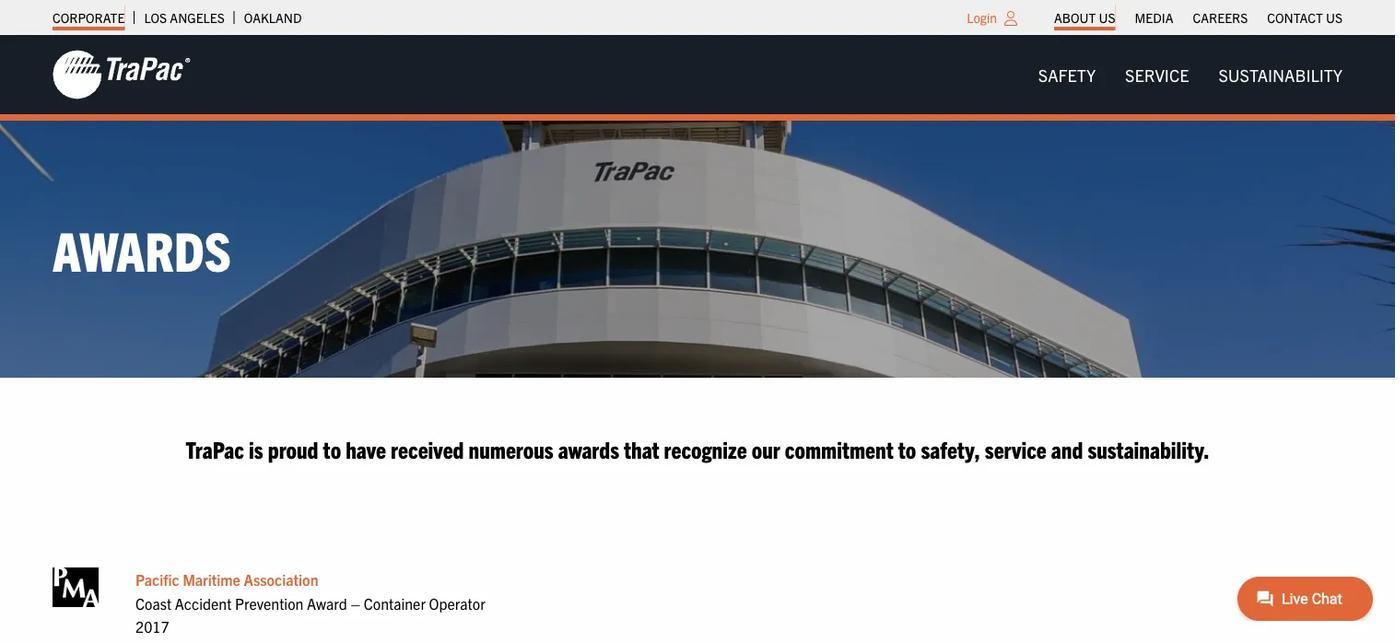 Task type: vqa. For each thing, say whether or not it's contained in the screenshot.
first TO from the left
yes



Task type: describe. For each thing, give the bounding box(es) containing it.
awards
[[558, 435, 620, 464]]

pacific maritime association coast accident prevention award – container operator 2017
[[136, 570, 486, 636]]

los
[[144, 9, 167, 26]]

1 to from the left
[[323, 435, 341, 464]]

safety,
[[921, 435, 981, 464]]

light image
[[1005, 11, 1018, 26]]

us for contact us
[[1327, 9, 1343, 26]]

is
[[249, 435, 263, 464]]

contact
[[1268, 9, 1324, 26]]

safety link
[[1024, 56, 1111, 93]]

menu bar containing safety
[[1024, 56, 1358, 93]]

oakland
[[244, 9, 302, 26]]

operator
[[429, 594, 486, 612]]

media link
[[1135, 5, 1174, 30]]

container
[[364, 594, 426, 612]]

service
[[985, 435, 1047, 464]]

careers link
[[1193, 5, 1248, 30]]

commitment
[[785, 435, 894, 464]]

safety
[[1039, 64, 1096, 85]]

our
[[752, 435, 781, 464]]

trapac
[[186, 435, 244, 464]]

careers
[[1193, 9, 1248, 26]]

pacific
[[136, 570, 179, 589]]

2 to from the left
[[899, 435, 917, 464]]

login
[[967, 9, 998, 26]]

accident
[[175, 594, 232, 612]]

and
[[1052, 435, 1084, 464]]

prevention
[[235, 594, 304, 612]]

2017
[[136, 618, 169, 636]]



Task type: locate. For each thing, give the bounding box(es) containing it.
us right the "about"
[[1099, 9, 1116, 26]]

received
[[391, 435, 464, 464]]

1 horizontal spatial to
[[899, 435, 917, 464]]

have
[[346, 435, 386, 464]]

corporate image
[[53, 49, 191, 100]]

maritime
[[183, 570, 240, 589]]

sustainability.
[[1088, 435, 1210, 464]]

contact us
[[1268, 9, 1343, 26]]

menu bar down careers
[[1024, 56, 1358, 93]]

oakland link
[[244, 5, 302, 30]]

about
[[1055, 9, 1096, 26]]

1 us from the left
[[1099, 9, 1116, 26]]

to left safety,
[[899, 435, 917, 464]]

–
[[351, 594, 360, 612]]

media
[[1135, 9, 1174, 26]]

angeles
[[170, 9, 225, 26]]

award
[[307, 594, 347, 612]]

0 vertical spatial menu bar
[[1045, 5, 1353, 30]]

contact us link
[[1268, 5, 1343, 30]]

los angeles
[[144, 9, 225, 26]]

association
[[244, 570, 319, 589]]

corporate link
[[53, 5, 125, 30]]

numerous
[[469, 435, 554, 464]]

sustainability link
[[1204, 56, 1358, 93]]

menu bar up service on the top right
[[1045, 5, 1353, 30]]

that
[[624, 435, 660, 464]]

us right contact
[[1327, 9, 1343, 26]]

service link
[[1111, 56, 1204, 93]]

0 horizontal spatial us
[[1099, 9, 1116, 26]]

menu bar
[[1045, 5, 1353, 30], [1024, 56, 1358, 93]]

recognize
[[664, 435, 747, 464]]

1 horizontal spatial us
[[1327, 9, 1343, 26]]

service
[[1126, 64, 1190, 85]]

to left have
[[323, 435, 341, 464]]

1 vertical spatial menu bar
[[1024, 56, 1358, 93]]

trapac is proud to have received numerous awards that recognize our commitment to safety, service and sustainability. main content
[[34, 433, 1362, 643]]

menu bar containing about us
[[1045, 5, 1353, 30]]

0 horizontal spatial to
[[323, 435, 341, 464]]

coast
[[136, 594, 172, 612]]

login link
[[967, 9, 998, 26]]

about us link
[[1055, 5, 1116, 30]]

2 us from the left
[[1327, 9, 1343, 26]]

trapac is proud to have received numerous awards that recognize our commitment to safety, service and sustainability.
[[186, 435, 1210, 464]]

sustainability
[[1219, 64, 1343, 85]]

los angeles link
[[144, 5, 225, 30]]

us
[[1099, 9, 1116, 26], [1327, 9, 1343, 26]]

awards
[[53, 215, 231, 283]]

about us
[[1055, 9, 1116, 26]]

us for about us
[[1099, 9, 1116, 26]]

proud
[[268, 435, 319, 464]]

corporate
[[53, 9, 125, 26]]

to
[[323, 435, 341, 464], [899, 435, 917, 464]]



